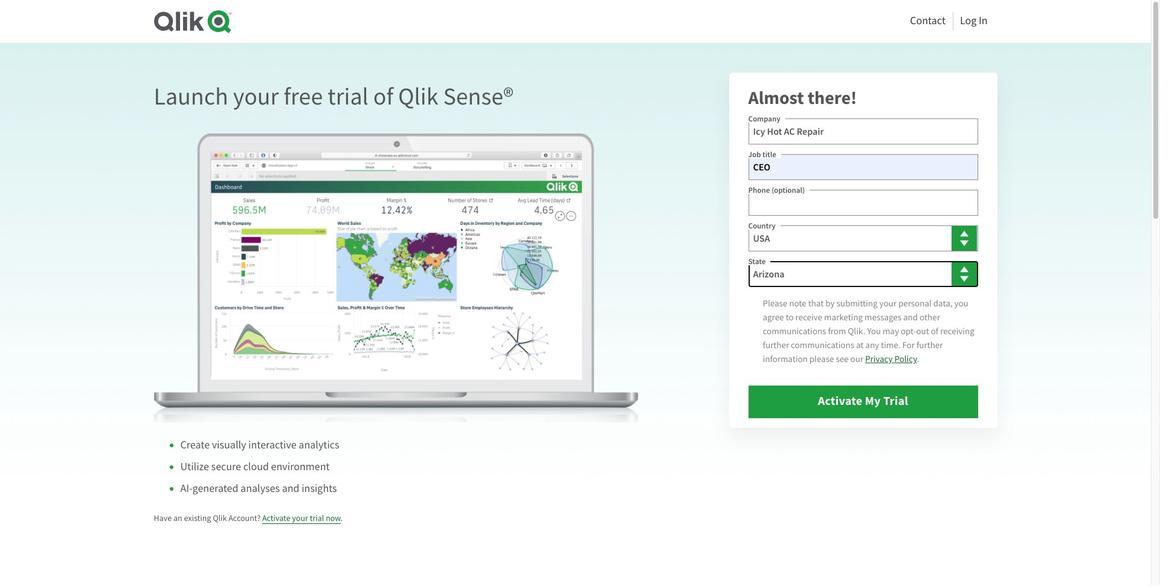 Task type: describe. For each thing, give the bounding box(es) containing it.
1 horizontal spatial qlik
[[398, 81, 438, 112]]

log in link
[[960, 11, 988, 31]]

you
[[955, 297, 969, 310]]

contact link
[[910, 11, 946, 31]]

an
[[173, 513, 182, 524]]

1 vertical spatial communications
[[791, 339, 855, 351]]

other
[[920, 311, 940, 323]]

0 vertical spatial .
[[917, 353, 920, 365]]

opt-
[[901, 325, 917, 337]]

1 horizontal spatial your
[[292, 513, 308, 524]]

privacy
[[866, 353, 893, 365]]

may
[[883, 325, 899, 337]]

ai-
[[180, 482, 193, 496]]

privacy policy link
[[866, 353, 917, 365]]

free
[[284, 81, 323, 112]]

receiving
[[941, 325, 975, 337]]

analyses
[[241, 482, 280, 496]]

log
[[960, 14, 977, 28]]

country
[[749, 221, 776, 231]]

title
[[763, 149, 777, 160]]

data,
[[934, 297, 953, 310]]

Job title text field
[[749, 154, 978, 180]]

interactive
[[248, 438, 297, 452]]

insights
[[302, 482, 337, 496]]

1 vertical spatial trial
[[310, 513, 324, 524]]

1 horizontal spatial trial
[[328, 81, 369, 112]]

please
[[810, 353, 834, 365]]

in
[[979, 14, 988, 28]]

to
[[786, 311, 794, 323]]

information
[[763, 353, 808, 365]]

utilize
[[180, 460, 209, 474]]

create
[[180, 438, 210, 452]]

generated
[[193, 482, 238, 496]]

receive
[[796, 311, 823, 323]]

phone
[[749, 185, 770, 195]]

(optional)
[[772, 185, 805, 195]]

Company text field
[[749, 119, 978, 145]]

agree
[[763, 311, 784, 323]]

visually
[[212, 438, 246, 452]]

0 horizontal spatial qlik
[[213, 513, 227, 524]]

0 vertical spatial communications
[[763, 325, 827, 337]]

policy
[[895, 353, 917, 365]]

0 horizontal spatial .
[[341, 513, 343, 524]]

analytics
[[299, 438, 339, 452]]

1 further from the left
[[763, 339, 789, 351]]

almost
[[749, 86, 804, 110]]

utilize secure cloud environment
[[180, 460, 330, 474]]

by
[[826, 297, 835, 310]]

privacy policy .
[[866, 353, 920, 365]]

2 further from the left
[[917, 339, 943, 351]]

sense®
[[443, 81, 514, 112]]

phone (optional)
[[749, 185, 805, 195]]

at
[[857, 339, 864, 351]]

secure
[[211, 460, 241, 474]]

out
[[917, 325, 930, 337]]



Task type: vqa. For each thing, say whether or not it's contained in the screenshot.
Login image
no



Task type: locate. For each thing, give the bounding box(es) containing it.
trial right free
[[328, 81, 369, 112]]

have an existing qlik account? activate your trial now .
[[154, 513, 343, 524]]

0 vertical spatial and
[[904, 311, 918, 323]]

None submit
[[749, 386, 978, 418]]

time.
[[881, 339, 901, 351]]

job
[[749, 149, 761, 160]]

messages
[[865, 311, 902, 323]]

ai-generated analyses and insights
[[180, 482, 337, 496]]

1 horizontal spatial of
[[931, 325, 939, 337]]

activate your trial now link
[[262, 513, 341, 524]]

cloud
[[243, 460, 269, 474]]

0 vertical spatial qlik
[[398, 81, 438, 112]]

further down out
[[917, 339, 943, 351]]

that
[[809, 297, 824, 310]]

see
[[836, 353, 849, 365]]

launch your free trial of qlik sense®
[[154, 81, 514, 112]]

company
[[749, 114, 781, 124]]

communications
[[763, 325, 827, 337], [791, 339, 855, 351]]

2 vertical spatial your
[[292, 513, 308, 524]]

almost there!
[[749, 86, 857, 110]]

trial
[[328, 81, 369, 112], [310, 513, 324, 524]]

submitting
[[837, 297, 878, 310]]

1 vertical spatial .
[[341, 513, 343, 524]]

your right the activate
[[292, 513, 308, 524]]

have
[[154, 513, 172, 524]]

1 horizontal spatial further
[[917, 339, 943, 351]]

0 vertical spatial your
[[233, 81, 279, 112]]

1 vertical spatial your
[[880, 297, 897, 310]]

1 vertical spatial and
[[282, 482, 300, 496]]

your up the messages
[[880, 297, 897, 310]]

0 vertical spatial trial
[[328, 81, 369, 112]]

your
[[233, 81, 279, 112], [880, 297, 897, 310], [292, 513, 308, 524]]

job title
[[749, 149, 777, 160]]

0 horizontal spatial your
[[233, 81, 279, 112]]

existing
[[184, 513, 211, 524]]

qlik.
[[848, 325, 866, 337]]

1 horizontal spatial .
[[917, 353, 920, 365]]

state
[[749, 256, 766, 267]]

and inside please note that by submitting your personal data, you agree to receive marketing messages and other communications from qlik. you may opt-out of receiving further communications at any time. for further information please see our
[[904, 311, 918, 323]]

0 horizontal spatial trial
[[310, 513, 324, 524]]

create visually interactive analytics
[[180, 438, 339, 452]]

and down environment
[[282, 482, 300, 496]]

and up opt-
[[904, 311, 918, 323]]

of
[[373, 81, 394, 112], [931, 325, 939, 337]]

there!
[[808, 86, 857, 110]]

of inside please note that by submitting your personal data, you agree to receive marketing messages and other communications from qlik. you may opt-out of receiving further communications at any time. for further information please see our
[[931, 325, 939, 337]]

1 vertical spatial of
[[931, 325, 939, 337]]

activate
[[262, 513, 290, 524]]

.
[[917, 353, 920, 365], [341, 513, 343, 524]]

marketing
[[824, 311, 863, 323]]

Phone (optional) text field
[[749, 190, 978, 216]]

further up information
[[763, 339, 789, 351]]

our
[[851, 353, 864, 365]]

qlik
[[398, 81, 438, 112], [213, 513, 227, 524]]

your inside please note that by submitting your personal data, you agree to receive marketing messages and other communications from qlik. you may opt-out of receiving further communications at any time. for further information please see our
[[880, 297, 897, 310]]

you
[[868, 325, 881, 337]]

please
[[763, 297, 788, 310]]

qlik left sense®
[[398, 81, 438, 112]]

2 horizontal spatial your
[[880, 297, 897, 310]]

from
[[828, 325, 846, 337]]

contact
[[910, 14, 946, 28]]

communications up please
[[791, 339, 855, 351]]

communications down "to"
[[763, 325, 827, 337]]

personal
[[899, 297, 932, 310]]

0 horizontal spatial and
[[282, 482, 300, 496]]

1 vertical spatial qlik
[[213, 513, 227, 524]]

and
[[904, 311, 918, 323], [282, 482, 300, 496]]

for
[[903, 339, 915, 351]]

log in
[[960, 14, 988, 28]]

0 vertical spatial of
[[373, 81, 394, 112]]

0 horizontal spatial of
[[373, 81, 394, 112]]

environment
[[271, 460, 330, 474]]

qlik right the existing
[[213, 513, 227, 524]]

trial left now
[[310, 513, 324, 524]]

now
[[326, 513, 341, 524]]

further
[[763, 339, 789, 351], [917, 339, 943, 351]]

your left free
[[233, 81, 279, 112]]

launch
[[154, 81, 228, 112]]

note
[[790, 297, 807, 310]]

account?
[[229, 513, 261, 524]]

please note that by submitting your personal data, you agree to receive marketing messages and other communications from qlik. you may opt-out of receiving further communications at any time. for further information please see our
[[763, 297, 975, 365]]

go to the home page. image
[[154, 10, 231, 33]]

0 horizontal spatial further
[[763, 339, 789, 351]]

1 horizontal spatial and
[[904, 311, 918, 323]]

any
[[866, 339, 880, 351]]



